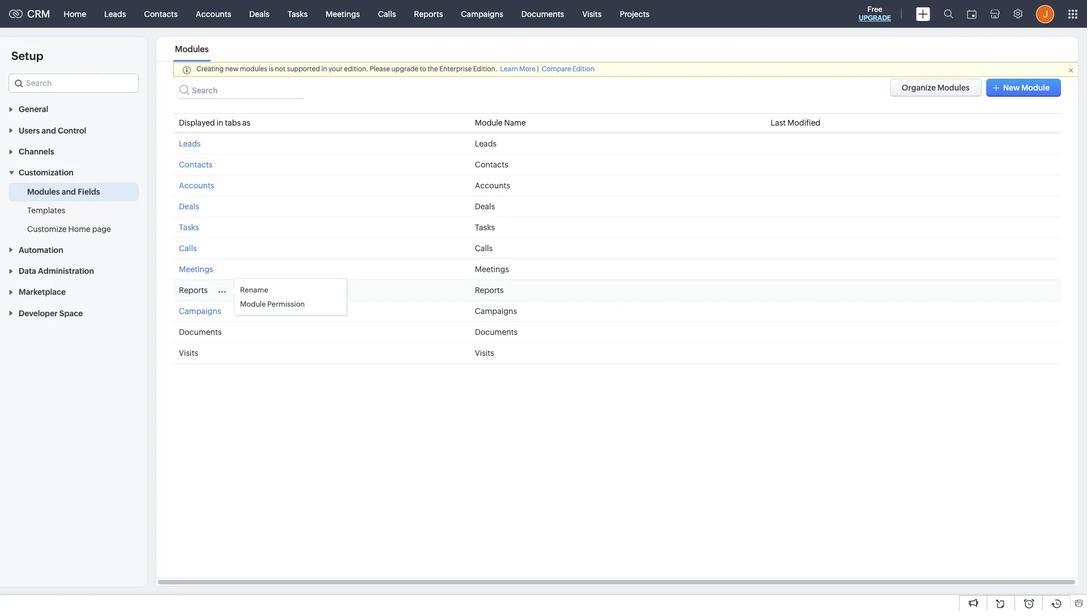 Task type: vqa. For each thing, say whether or not it's contained in the screenshot.
"Compare"
yes



Task type: describe. For each thing, give the bounding box(es) containing it.
1 horizontal spatial in
[[322, 65, 327, 73]]

0 horizontal spatial visits
[[179, 349, 198, 358]]

0 vertical spatial home
[[64, 9, 86, 18]]

free upgrade
[[859, 5, 892, 22]]

users
[[19, 126, 40, 135]]

not
[[275, 65, 286, 73]]

1 horizontal spatial tasks
[[288, 9, 308, 18]]

general
[[19, 105, 48, 114]]

1 horizontal spatial leads
[[179, 139, 201, 148]]

2 horizontal spatial reports
[[475, 286, 504, 295]]

0 horizontal spatial deals link
[[179, 202, 199, 211]]

1 horizontal spatial campaigns link
[[452, 0, 513, 27]]

new
[[225, 65, 239, 73]]

modules for modules and fields
[[27, 188, 60, 197]]

your
[[329, 65, 343, 73]]

0 vertical spatial contacts link
[[135, 0, 187, 27]]

1 vertical spatial accounts link
[[179, 181, 214, 190]]

0 horizontal spatial tasks
[[179, 223, 199, 232]]

documents link
[[513, 0, 574, 27]]

free
[[868, 5, 883, 14]]

0 vertical spatial deals link
[[240, 0, 279, 27]]

channels button
[[0, 141, 147, 162]]

0 horizontal spatial calls
[[179, 244, 197, 253]]

new module
[[1004, 83, 1050, 92]]

compare edition link
[[542, 65, 595, 73]]

and for modules
[[62, 188, 76, 197]]

learn more link
[[500, 65, 536, 73]]

setup
[[11, 49, 43, 62]]

1 horizontal spatial meetings
[[326, 9, 360, 18]]

creating new modules is not supported in your edition. please upgrade to the enterprise edition. learn more | compare edition
[[197, 65, 595, 73]]

new module button
[[987, 79, 1062, 97]]

developer space button
[[0, 303, 147, 324]]

as
[[243, 118, 251, 127]]

0 horizontal spatial calls link
[[179, 244, 197, 253]]

last
[[771, 118, 786, 127]]

supported
[[287, 65, 320, 73]]

developer
[[19, 309, 58, 318]]

home inside customization region
[[68, 225, 91, 234]]

data administration
[[19, 267, 94, 276]]

2 horizontal spatial leads
[[475, 139, 497, 148]]

profile element
[[1030, 0, 1062, 27]]

marketplace
[[19, 288, 66, 297]]

1 vertical spatial in
[[217, 118, 223, 127]]

documents inside "link"
[[522, 9, 564, 18]]

crm link
[[9, 8, 50, 20]]

search element
[[938, 0, 961, 28]]

name
[[504, 118, 526, 127]]

automation button
[[0, 239, 147, 260]]

the
[[428, 65, 438, 73]]

0 vertical spatial accounts link
[[187, 0, 240, 27]]

permission
[[267, 300, 305, 309]]

edition
[[573, 65, 595, 73]]

is
[[269, 65, 274, 73]]

reports link
[[405, 0, 452, 27]]

1 horizontal spatial tasks link
[[279, 0, 317, 27]]

2 horizontal spatial calls
[[475, 244, 493, 253]]

developer space
[[19, 309, 83, 318]]

edition.
[[473, 65, 498, 73]]

0 horizontal spatial documents
[[179, 328, 222, 337]]

create menu element
[[910, 0, 938, 27]]

enterprise
[[440, 65, 472, 73]]

profile image
[[1037, 5, 1055, 23]]

rename module permission
[[240, 286, 305, 309]]

data
[[19, 267, 36, 276]]

projects link
[[611, 0, 659, 27]]

visits link
[[574, 0, 611, 27]]

data administration button
[[0, 260, 147, 282]]

and for users
[[42, 126, 56, 135]]

customization region
[[0, 183, 147, 239]]

create menu image
[[917, 7, 931, 21]]

home link
[[55, 0, 95, 27]]

0 horizontal spatial campaigns link
[[179, 307, 221, 316]]



Task type: locate. For each thing, give the bounding box(es) containing it.
1 horizontal spatial and
[[62, 188, 76, 197]]

new
[[1004, 83, 1020, 92]]

documents
[[522, 9, 564, 18], [179, 328, 222, 337], [475, 328, 518, 337]]

1 horizontal spatial module
[[475, 118, 503, 127]]

1 vertical spatial and
[[62, 188, 76, 197]]

1 vertical spatial modules
[[27, 188, 60, 197]]

0 vertical spatial campaigns link
[[452, 0, 513, 27]]

module down rename
[[240, 300, 266, 309]]

displayed in tabs as
[[179, 118, 251, 127]]

and inside customization region
[[62, 188, 76, 197]]

1 horizontal spatial deals
[[249, 9, 270, 18]]

search text field up general dropdown button
[[9, 74, 138, 92]]

and inside dropdown button
[[42, 126, 56, 135]]

module inside "button"
[[1022, 83, 1050, 92]]

modified
[[788, 118, 821, 127]]

deals inside 'link'
[[249, 9, 270, 18]]

please
[[370, 65, 390, 73]]

customization
[[19, 168, 74, 178]]

0 vertical spatial in
[[322, 65, 327, 73]]

module for new module
[[1022, 83, 1050, 92]]

2 horizontal spatial documents
[[522, 9, 564, 18]]

0 horizontal spatial leads link
[[95, 0, 135, 27]]

calls
[[378, 9, 396, 18], [179, 244, 197, 253], [475, 244, 493, 253]]

general button
[[0, 99, 147, 120]]

to
[[420, 65, 427, 73]]

0 horizontal spatial tasks link
[[179, 223, 199, 232]]

accounts link
[[187, 0, 240, 27], [179, 181, 214, 190]]

leads link
[[95, 0, 135, 27], [179, 139, 201, 148]]

0 horizontal spatial in
[[217, 118, 223, 127]]

0 vertical spatial and
[[42, 126, 56, 135]]

meetings
[[326, 9, 360, 18], [179, 265, 213, 274], [475, 265, 509, 274]]

templates
[[27, 206, 65, 215]]

modules and fields
[[27, 188, 100, 197]]

deals link
[[240, 0, 279, 27], [179, 202, 199, 211]]

crm
[[27, 8, 50, 20]]

0 horizontal spatial reports
[[179, 286, 208, 295]]

1 horizontal spatial search text field
[[179, 79, 304, 99]]

1 horizontal spatial calls
[[378, 9, 396, 18]]

0 vertical spatial meetings link
[[317, 0, 369, 27]]

meetings link
[[317, 0, 369, 27], [179, 265, 213, 274]]

1 vertical spatial meetings link
[[179, 265, 213, 274]]

0 horizontal spatial modules
[[27, 188, 60, 197]]

contacts link
[[135, 0, 187, 27], [179, 160, 213, 169]]

fields
[[78, 188, 100, 197]]

space
[[59, 309, 83, 318]]

modules inside customization region
[[27, 188, 60, 197]]

last modified
[[771, 118, 821, 127]]

2 horizontal spatial meetings
[[475, 265, 509, 274]]

0 horizontal spatial search text field
[[9, 74, 138, 92]]

leads down module name
[[475, 139, 497, 148]]

creating
[[197, 65, 224, 73]]

tabs
[[225, 118, 241, 127]]

1 vertical spatial tasks link
[[179, 223, 199, 232]]

tasks
[[288, 9, 308, 18], [179, 223, 199, 232], [475, 223, 495, 232]]

and right users
[[42, 126, 56, 135]]

module
[[1022, 83, 1050, 92], [475, 118, 503, 127], [240, 300, 266, 309]]

in left your
[[322, 65, 327, 73]]

accounts inside accounts link
[[196, 9, 231, 18]]

more
[[520, 65, 536, 73]]

projects
[[620, 9, 650, 18]]

2 horizontal spatial visits
[[583, 9, 602, 18]]

learn
[[500, 65, 518, 73]]

users and control
[[19, 126, 86, 135]]

1 vertical spatial home
[[68, 225, 91, 234]]

visits
[[583, 9, 602, 18], [179, 349, 198, 358], [475, 349, 494, 358]]

deals
[[249, 9, 270, 18], [179, 202, 199, 211], [475, 202, 495, 211]]

0 horizontal spatial module
[[240, 300, 266, 309]]

customize home page link
[[27, 224, 111, 235]]

2 horizontal spatial deals
[[475, 202, 495, 211]]

campaigns link
[[452, 0, 513, 27], [179, 307, 221, 316]]

compare
[[542, 65, 571, 73]]

2 horizontal spatial contacts
[[475, 160, 509, 169]]

customization button
[[0, 162, 147, 183]]

1 horizontal spatial calls link
[[369, 0, 405, 27]]

1 vertical spatial contacts link
[[179, 160, 213, 169]]

0 horizontal spatial deals
[[179, 202, 199, 211]]

home up automation dropdown button
[[68, 225, 91, 234]]

2 horizontal spatial tasks
[[475, 223, 495, 232]]

tasks link
[[279, 0, 317, 27], [179, 223, 199, 232]]

1 vertical spatial calls link
[[179, 244, 197, 253]]

1 horizontal spatial contacts
[[179, 160, 213, 169]]

1 vertical spatial campaigns link
[[179, 307, 221, 316]]

channels
[[19, 147, 54, 156]]

users and control button
[[0, 120, 147, 141]]

module left name
[[475, 118, 503, 127]]

contacts down module name
[[475, 160, 509, 169]]

accounts
[[196, 9, 231, 18], [179, 181, 214, 190], [475, 181, 511, 190]]

1 horizontal spatial modules
[[175, 44, 209, 54]]

module inside rename module permission
[[240, 300, 266, 309]]

0 horizontal spatial and
[[42, 126, 56, 135]]

2 vertical spatial module
[[240, 300, 266, 309]]

upgrade
[[392, 65, 419, 73]]

|
[[538, 65, 539, 73]]

0 vertical spatial leads link
[[95, 0, 135, 27]]

edition.
[[344, 65, 369, 73]]

leads right home link
[[104, 9, 126, 18]]

1 horizontal spatial visits
[[475, 349, 494, 358]]

0 vertical spatial modules
[[175, 44, 209, 54]]

page
[[92, 225, 111, 234]]

modules up templates "link"
[[27, 188, 60, 197]]

0 horizontal spatial leads
[[104, 9, 126, 18]]

administration
[[38, 267, 94, 276]]

1 vertical spatial module
[[475, 118, 503, 127]]

customize home page
[[27, 225, 111, 234]]

in
[[322, 65, 327, 73], [217, 118, 223, 127]]

upgrade
[[859, 14, 892, 22]]

module right new on the top right of page
[[1022, 83, 1050, 92]]

contacts link up modules link
[[135, 0, 187, 27]]

0 horizontal spatial meetings
[[179, 265, 213, 274]]

None field
[[8, 74, 139, 93]]

leads
[[104, 9, 126, 18], [179, 139, 201, 148], [475, 139, 497, 148]]

and left fields
[[62, 188, 76, 197]]

modules up creating
[[175, 44, 209, 54]]

reports inside 'link'
[[414, 9, 443, 18]]

in left tabs
[[217, 118, 223, 127]]

module for rename module permission
[[240, 300, 266, 309]]

1 horizontal spatial meetings link
[[317, 0, 369, 27]]

search image
[[944, 9, 954, 19]]

modules
[[240, 65, 267, 73]]

1 horizontal spatial leads link
[[179, 139, 201, 148]]

0 horizontal spatial meetings link
[[179, 265, 213, 274]]

1 vertical spatial leads link
[[179, 139, 201, 148]]

1 horizontal spatial deals link
[[240, 0, 279, 27]]

contacts up modules link
[[144, 9, 178, 18]]

contacts down displayed
[[179, 160, 213, 169]]

templates link
[[27, 205, 65, 217]]

leads down displayed
[[179, 139, 201, 148]]

1 horizontal spatial documents
[[475, 328, 518, 337]]

modules and fields link
[[27, 187, 100, 198]]

modules for modules
[[175, 44, 209, 54]]

home
[[64, 9, 86, 18], [68, 225, 91, 234]]

None button
[[890, 79, 982, 97]]

search text field down new
[[179, 79, 304, 99]]

campaigns
[[461, 9, 504, 18], [179, 307, 221, 316], [475, 307, 517, 316]]

displayed
[[179, 118, 215, 127]]

0 vertical spatial calls link
[[369, 0, 405, 27]]

1 vertical spatial deals link
[[179, 202, 199, 211]]

module name
[[475, 118, 526, 127]]

0 horizontal spatial contacts
[[144, 9, 178, 18]]

control
[[58, 126, 86, 135]]

Search text field
[[9, 74, 138, 92], [179, 79, 304, 99]]

modules link
[[173, 44, 211, 54]]

modules
[[175, 44, 209, 54], [27, 188, 60, 197]]

1 horizontal spatial reports
[[414, 9, 443, 18]]

2 horizontal spatial module
[[1022, 83, 1050, 92]]

rename
[[240, 286, 268, 295]]

customize
[[27, 225, 67, 234]]

marketplace button
[[0, 282, 147, 303]]

calls link
[[369, 0, 405, 27], [179, 244, 197, 253]]

home right crm
[[64, 9, 86, 18]]

calendar image
[[968, 9, 977, 18]]

contacts link down displayed
[[179, 160, 213, 169]]

0 vertical spatial tasks link
[[279, 0, 317, 27]]

automation
[[19, 246, 63, 255]]

0 vertical spatial module
[[1022, 83, 1050, 92]]



